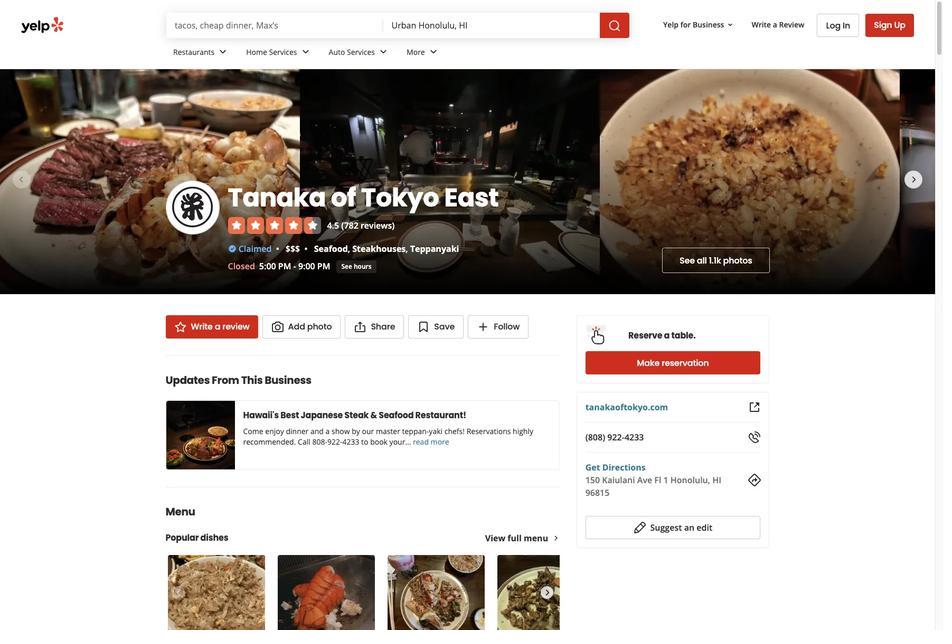 Task type: locate. For each thing, give the bounding box(es) containing it.
services right home
[[269, 47, 297, 57]]

photo of tanaka of tokyo east - honolulu, hi, us. image
[[300, 69, 600, 294], [600, 69, 900, 294], [900, 69, 944, 294]]

4233 down by
[[343, 437, 360, 447]]

1 horizontal spatial write
[[752, 19, 772, 29]]

922- right (808)
[[608, 432, 625, 443]]

write left review
[[752, 19, 772, 29]]

kaiulani
[[603, 475, 636, 486]]

24 chevron down v2 image inside more link
[[427, 46, 440, 58]]

get directions 150 kaiulani ave fl 1 honolulu, hi 96815
[[586, 462, 722, 499]]

for
[[681, 19, 691, 29]]

0 horizontal spatial seafood
[[314, 243, 348, 255]]

pm left -
[[278, 261, 291, 272]]

9:00
[[299, 261, 315, 272]]

0 vertical spatial write
[[752, 19, 772, 29]]

922-
[[608, 432, 625, 443], [328, 437, 343, 447]]

show
[[332, 426, 350, 436]]

east
[[445, 180, 499, 216]]

2 none field from the left
[[392, 20, 592, 31]]

yelp for business
[[664, 19, 725, 29]]

business up the "best"
[[265, 373, 312, 388]]

seafood , steakhouses , teppanyaki
[[314, 243, 459, 255]]

more link
[[398, 38, 449, 69]]

, left teppanyaki link
[[406, 243, 408, 255]]

tanakaoftokyo.com link
[[586, 402, 669, 413]]

None search field
[[166, 13, 632, 38]]

make reservation
[[638, 357, 710, 369]]

3 24 chevron down v2 image from the left
[[427, 46, 440, 58]]

16 claim filled v2 image
[[228, 245, 236, 253]]

, up see hours
[[348, 243, 350, 255]]

4233 inside the come enjoy dinner and a show by our master teppan-yaki chefs! reservations highly recommended.  call 808-922-4233 to book your…
[[343, 437, 360, 447]]

1 horizontal spatial see
[[680, 254, 695, 267]]

1 horizontal spatial 4233
[[625, 432, 645, 443]]

dishes
[[201, 532, 229, 544]]

by
[[352, 426, 360, 436]]

tokyo
[[361, 180, 439, 216]]

24 chevron down v2 image
[[299, 46, 312, 58], [377, 46, 390, 58], [427, 46, 440, 58]]

steak
[[345, 410, 369, 422]]

(808) 922-4233
[[586, 432, 645, 443]]

follow button
[[468, 315, 529, 339]]

(782 reviews) link
[[342, 220, 395, 231]]

home services link
[[238, 38, 321, 69]]

write for write a review
[[191, 321, 213, 333]]

pm
[[278, 261, 291, 272], [318, 261, 331, 272]]

1 vertical spatial write
[[191, 321, 213, 333]]

(808)
[[586, 432, 606, 443]]

1 vertical spatial seafood
[[379, 410, 414, 422]]

updates
[[166, 373, 210, 388]]

teppanyaki link
[[410, 243, 459, 255]]

1 vertical spatial business
[[265, 373, 312, 388]]

24 chevron down v2 image for more
[[427, 46, 440, 58]]

write inside write a review link
[[191, 321, 213, 333]]

1 services from the left
[[269, 47, 297, 57]]

business categories element
[[165, 38, 915, 69]]

4.5
[[327, 220, 339, 231]]

view
[[486, 533, 506, 544]]

seafood down 4.5
[[314, 243, 348, 255]]

services
[[269, 47, 297, 57], [347, 47, 375, 57]]

write right '24 star v2' image
[[191, 321, 213, 333]]

restaurant!
[[416, 410, 467, 422]]

hawaii's
[[243, 410, 279, 422]]

24 chevron down v2 image right more
[[427, 46, 440, 58]]

review
[[780, 19, 805, 29]]

(782
[[342, 220, 359, 231]]

24 save outline v2 image
[[418, 321, 430, 333]]

to
[[361, 437, 369, 447]]

0 horizontal spatial see
[[342, 262, 352, 271]]

updates from this business element
[[149, 356, 560, 470]]

1 none field from the left
[[175, 20, 375, 31]]

table.
[[672, 329, 697, 342]]

restaurants
[[173, 47, 215, 57]]

2 services from the left
[[347, 47, 375, 57]]

next image for photo of tanaka of tokyo east - honolulu, hi, us. wagyu steak and lobster with fried rice
[[908, 173, 921, 186]]

2 24 chevron down v2 image from the left
[[377, 46, 390, 58]]

24 phone v2 image
[[749, 431, 761, 444]]

garlic fried rice image
[[168, 555, 265, 630]]

1 horizontal spatial pm
[[318, 261, 331, 272]]

hi
[[713, 475, 722, 486]]

1 horizontal spatial business
[[693, 19, 725, 29]]

24 star v2 image
[[174, 321, 187, 333]]

1 vertical spatial next image
[[542, 587, 553, 599]]

write a review link
[[748, 15, 809, 34]]

search image
[[609, 19, 621, 32]]

business left the 16 chevron down v2 "image"
[[693, 19, 725, 29]]

96815
[[586, 487, 610, 499]]

Find text field
[[175, 20, 375, 31]]

2 , from the left
[[406, 243, 408, 255]]

restaurants link
[[165, 38, 238, 69]]

4233 down tanakaoftokyo.com link
[[625, 432, 645, 443]]

see inside see all 1.1k photos link
[[680, 254, 695, 267]]

a for review
[[774, 19, 778, 29]]

see left hours
[[342, 262, 352, 271]]

a
[[774, 19, 778, 29], [215, 321, 221, 333], [665, 329, 670, 342], [326, 426, 330, 436]]

seafood
[[314, 243, 348, 255], [379, 410, 414, 422]]

1 horizontal spatial previous image
[[172, 587, 184, 599]]

seafood combination image
[[388, 555, 485, 630]]

1 24 chevron down v2 image from the left
[[299, 46, 312, 58]]

see left all
[[680, 254, 695, 267]]

this
[[241, 373, 263, 388]]

view full menu link
[[486, 533, 560, 544]]

reservations
[[467, 426, 511, 436]]

1 photo of tanaka of tokyo east - honolulu, hi, us. image from the left
[[300, 69, 600, 294]]

1 horizontal spatial seafood
[[379, 410, 414, 422]]

0 horizontal spatial none field
[[175, 20, 375, 31]]

write
[[752, 19, 772, 29], [191, 321, 213, 333]]

teriyaki chicken image
[[498, 555, 595, 630]]

0 horizontal spatial write
[[191, 321, 213, 333]]

Near text field
[[392, 20, 592, 31]]

24 chevron down v2 image right auto services in the left top of the page
[[377, 46, 390, 58]]

0 horizontal spatial 24 chevron down v2 image
[[299, 46, 312, 58]]

0 horizontal spatial next image
[[542, 587, 553, 599]]

write inside write a review link
[[752, 19, 772, 29]]

business inside button
[[693, 19, 725, 29]]

0 horizontal spatial pm
[[278, 261, 291, 272]]

a inside the come enjoy dinner and a show by our master teppan-yaki chefs! reservations highly recommended.  call 808-922-4233 to book your…
[[326, 426, 330, 436]]

previous image for "garlic fried rice" image
[[172, 587, 184, 599]]

directions
[[603, 462, 646, 473]]

seafood up master
[[379, 410, 414, 422]]

0 horizontal spatial ,
[[348, 243, 350, 255]]

0 horizontal spatial services
[[269, 47, 297, 57]]

write a review link
[[166, 315, 258, 339]]

,
[[348, 243, 350, 255], [406, 243, 408, 255]]

hawaii's best japanese steak & seafood restaurant!
[[243, 410, 467, 422]]

suggest an edit
[[651, 522, 713, 534]]

1 horizontal spatial next image
[[908, 173, 921, 186]]

0 horizontal spatial 4233
[[343, 437, 360, 447]]

fl
[[655, 475, 662, 486]]

922- down show in the left of the page
[[328, 437, 343, 447]]

4233
[[625, 432, 645, 443], [343, 437, 360, 447]]

an
[[685, 522, 695, 534]]

services right the auto
[[347, 47, 375, 57]]

make reservation button
[[586, 351, 761, 375]]

menu
[[524, 533, 549, 544]]

enjoy
[[265, 426, 284, 436]]

1 vertical spatial previous image
[[172, 587, 184, 599]]

1 horizontal spatial services
[[347, 47, 375, 57]]

yelp
[[664, 19, 679, 29]]

0 horizontal spatial 922-
[[328, 437, 343, 447]]

24 camera v2 image
[[271, 321, 284, 333]]

tanaka of tokyo east
[[228, 180, 499, 216]]

0 vertical spatial next image
[[908, 173, 921, 186]]

24 chevron down v2 image left the auto
[[299, 46, 312, 58]]

24 chevron down v2 image
[[217, 46, 229, 58]]

write for write a review
[[752, 19, 772, 29]]

1 horizontal spatial 24 chevron down v2 image
[[377, 46, 390, 58]]

1 horizontal spatial ,
[[406, 243, 408, 255]]

0 horizontal spatial previous image
[[15, 173, 27, 186]]

pm right 9:00
[[318, 261, 331, 272]]

review
[[223, 321, 250, 333]]

highly
[[513, 426, 534, 436]]

edit
[[697, 522, 713, 534]]

best
[[281, 410, 299, 422]]

next image
[[908, 173, 921, 186], [542, 587, 553, 599]]

read
[[413, 437, 429, 447]]

previous image
[[15, 173, 27, 186], [172, 587, 184, 599]]

24 chevron down v2 image inside auto services link
[[377, 46, 390, 58]]

a for table.
[[665, 329, 670, 342]]

2 photo of tanaka of tokyo east - honolulu, hi, us. image from the left
[[600, 69, 900, 294]]

popular dishes
[[166, 532, 229, 544]]

$$$
[[286, 243, 300, 255]]

0 vertical spatial business
[[693, 19, 725, 29]]

follow
[[494, 321, 520, 333]]

24 chevron down v2 image inside home services link
[[299, 46, 312, 58]]

0 vertical spatial previous image
[[15, 173, 27, 186]]

add photo
[[288, 321, 332, 333]]

suggest
[[651, 522, 683, 534]]

2 horizontal spatial 24 chevron down v2 image
[[427, 46, 440, 58]]

None field
[[175, 20, 375, 31], [392, 20, 592, 31]]

master
[[376, 426, 401, 436]]

see inside see hours link
[[342, 262, 352, 271]]

1 horizontal spatial none field
[[392, 20, 592, 31]]



Task type: vqa. For each thing, say whether or not it's contained in the screenshot.
Have at the left bottom of the page
no



Task type: describe. For each thing, give the bounding box(es) containing it.
16 chevron down v2 image
[[727, 21, 735, 29]]

reviews)
[[361, 220, 395, 231]]

honolulu,
[[671, 475, 711, 486]]

reserve
[[629, 329, 663, 342]]

call
[[298, 437, 311, 447]]

log in
[[827, 19, 851, 31]]

1
[[664, 475, 669, 486]]

teppan-
[[402, 426, 429, 436]]

photo of tanaka of tokyo east - honolulu, hi, us. wagyu steak and lobster with fried rice image
[[0, 69, 300, 294]]

more
[[407, 47, 425, 57]]

ave
[[638, 475, 653, 486]]

add
[[288, 321, 305, 333]]

see all 1.1k photos link
[[663, 248, 770, 273]]

4.5 (782 reviews)
[[327, 220, 395, 231]]

share button
[[345, 315, 404, 339]]

auto
[[329, 47, 345, 57]]

sign up link
[[866, 14, 915, 37]]

services for auto services
[[347, 47, 375, 57]]

japanese
[[301, 410, 343, 422]]

your…
[[390, 437, 411, 447]]

tanakaoftokyo.com
[[586, 402, 669, 413]]

1 pm from the left
[[278, 261, 291, 272]]

log in link
[[818, 14, 860, 37]]

1 , from the left
[[348, 243, 350, 255]]

see for see all 1.1k photos
[[680, 254, 695, 267]]

chefs!
[[445, 426, 465, 436]]

3 photo of tanaka of tokyo east - honolulu, hi, us. image from the left
[[900, 69, 944, 294]]

full
[[508, 533, 522, 544]]

add photo link
[[262, 315, 341, 339]]

yelp for business button
[[660, 15, 740, 34]]

24 external link v2 image
[[749, 401, 761, 414]]

of
[[331, 180, 356, 216]]

and
[[311, 426, 324, 436]]

seafood link
[[314, 243, 348, 255]]

922- inside the come enjoy dinner and a show by our master teppan-yaki chefs! reservations highly recommended.  call 808-922-4233 to book your…
[[328, 437, 343, 447]]

claimed
[[239, 243, 272, 255]]

home
[[246, 47, 267, 57]]

5:00
[[259, 261, 276, 272]]

photos
[[724, 254, 753, 267]]

write a review
[[752, 19, 805, 29]]

auto services link
[[321, 38, 398, 69]]

in
[[843, 19, 851, 31]]

log
[[827, 19, 841, 31]]

save
[[435, 321, 455, 333]]

24 directions v2 image
[[749, 474, 761, 487]]

2 pm from the left
[[318, 261, 331, 272]]

1 horizontal spatial 922-
[[608, 432, 625, 443]]

get directions link
[[586, 462, 646, 473]]

auto services
[[329, 47, 375, 57]]

a for review
[[215, 321, 221, 333]]

photo
[[307, 321, 332, 333]]

our
[[362, 426, 374, 436]]

services for home services
[[269, 47, 297, 57]]

from
[[212, 373, 239, 388]]

share
[[371, 321, 395, 333]]

read more
[[413, 437, 450, 447]]

previous image for photo of tanaka of tokyo east - honolulu, hi, us. wagyu steak and lobster with fried rice
[[15, 173, 27, 186]]

more
[[431, 437, 450, 447]]

hours
[[354, 262, 372, 271]]

1.1k
[[709, 254, 722, 267]]

reservation
[[662, 357, 710, 369]]

hawaii's best japanese steak & seafood restaurant! image
[[166, 401, 235, 470]]

save button
[[409, 315, 464, 339]]

write a review
[[191, 321, 250, 333]]

come enjoy dinner and a show by our master teppan-yaki chefs! reservations highly recommended.  call 808-922-4233 to book your…
[[243, 426, 534, 447]]

suggest an edit button
[[586, 516, 761, 540]]

&
[[371, 410, 377, 422]]

none field near
[[392, 20, 592, 31]]

0 horizontal spatial business
[[265, 373, 312, 388]]

-
[[294, 261, 296, 272]]

0 vertical spatial seafood
[[314, 243, 348, 255]]

book
[[371, 437, 388, 447]]

4.5 star rating image
[[228, 217, 321, 234]]

see hours
[[342, 262, 372, 271]]

tanaka
[[228, 180, 326, 216]]

menu element
[[149, 487, 597, 630]]

none field "find"
[[175, 20, 375, 31]]

24 pencil v2 image
[[634, 522, 647, 534]]

lobster tail sirloin image
[[278, 555, 375, 630]]

yaki
[[429, 426, 443, 436]]

get
[[586, 462, 601, 473]]

teppanyaki
[[410, 243, 459, 255]]

24 chevron down v2 image for home services
[[299, 46, 312, 58]]

see all 1.1k photos
[[680, 254, 753, 267]]

24 add v2 image
[[477, 321, 490, 333]]

24 chevron down v2 image for auto services
[[377, 46, 390, 58]]

sign up
[[875, 19, 906, 31]]

seafood inside the updates from this business element
[[379, 410, 414, 422]]

closed 5:00 pm - 9:00 pm
[[228, 261, 331, 272]]

steakhouses link
[[353, 243, 406, 255]]

updates from this business
[[166, 373, 312, 388]]

make
[[638, 357, 660, 369]]

next image for "garlic fried rice" image
[[542, 587, 553, 599]]

14 chevron right outline image
[[553, 535, 560, 542]]

see for see hours
[[342, 262, 352, 271]]

up
[[895, 19, 906, 31]]

closed
[[228, 261, 255, 272]]

sign
[[875, 19, 893, 31]]

24 share v2 image
[[354, 321, 367, 333]]



